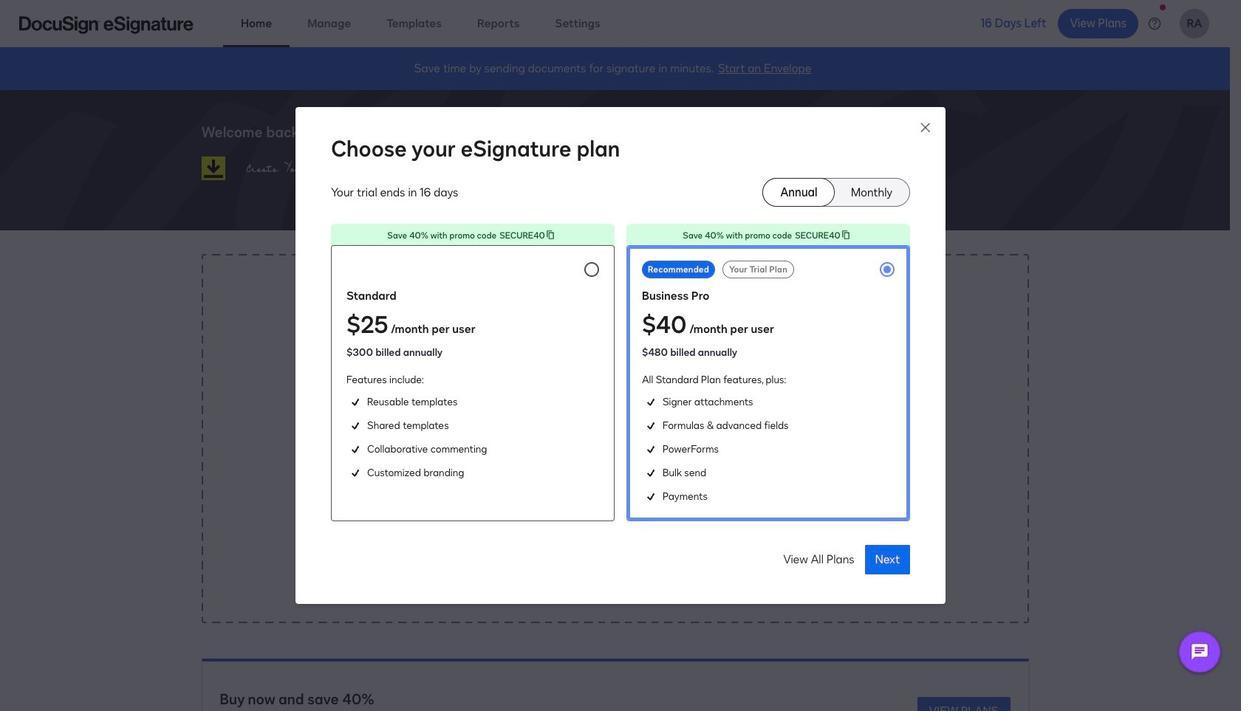 Task type: locate. For each thing, give the bounding box(es) containing it.
None radio
[[764, 179, 834, 206], [626, 245, 910, 522], [764, 179, 834, 206], [626, 245, 910, 522]]

dialog
[[0, 0, 1241, 711]]

option group
[[763, 178, 910, 207]]

docusign esignature image
[[19, 16, 194, 34]]

None radio
[[834, 179, 909, 206], [331, 245, 615, 522], [834, 179, 909, 206], [331, 245, 615, 522]]



Task type: vqa. For each thing, say whether or not it's contained in the screenshot.
heading
no



Task type: describe. For each thing, give the bounding box(es) containing it.
copy the promo code of business pro plan image
[[841, 230, 851, 240]]

docusignlogo image
[[201, 157, 225, 180]]

copy the promo code of standard plan image
[[545, 230, 555, 240]]



